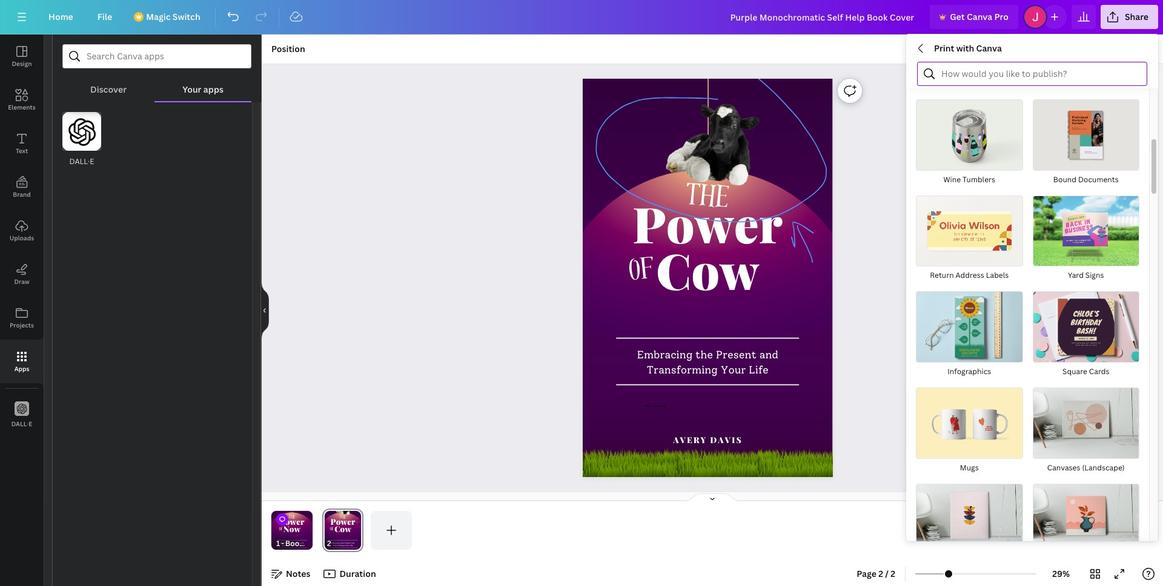 Task type: vqa. For each thing, say whether or not it's contained in the screenshot.
Share dropdown button
yes



Task type: describe. For each thing, give the bounding box(es) containing it.
apps
[[14, 365, 29, 373]]

How would you like to publish? search field
[[941, 62, 1139, 85]]

now
[[283, 524, 301, 535]]

file
[[97, 11, 112, 22]]

yard signs
[[1068, 270, 1104, 281]]

page 2 / 2 button
[[852, 565, 900, 584]]

home link
[[39, 5, 83, 29]]

switch
[[173, 11, 200, 22]]

wine tumblers image
[[917, 100, 1022, 170]]

print with canva
[[934, 42, 1002, 54]]

yard signs image
[[1033, 196, 1139, 266]]

2 2 from the left
[[891, 568, 895, 580]]

draw button
[[0, 253, 44, 296]]

1 vertical spatial embracing the present and transforming your life
[[280, 542, 304, 547]]

canvases (landscape)
[[1047, 463, 1125, 473]]

the inside of the
[[288, 513, 296, 522]]

1 vertical spatial your
[[721, 364, 746, 376]]

get canva pro button
[[930, 5, 1018, 29]]

1 horizontal spatial embracing
[[637, 349, 693, 362]]

serif
[[650, 404, 656, 408]]

2 vertical spatial your
[[294, 545, 298, 547]]

infographics
[[948, 367, 991, 377]]

(landscape)
[[1082, 463, 1125, 473]]

/
[[885, 568, 889, 580]]

labels
[[986, 270, 1009, 281]]

of the
[[279, 513, 296, 534]]

display
[[657, 404, 666, 408]]

get canva pro
[[950, 11, 1009, 22]]

side panel tab list
[[0, 35, 44, 437]]

page 2 image
[[322, 511, 363, 550]]

canva assistant image
[[1128, 466, 1142, 480]]

dall·e button
[[0, 393, 44, 437]]

bound documents image
[[1033, 100, 1139, 170]]

0 horizontal spatial and
[[301, 542, 304, 544]]

elements
[[8, 103, 36, 111]]

dall·e inside button
[[11, 419, 32, 428]]

Search Canva apps search field
[[87, 45, 227, 68]]

1 horizontal spatial present
[[716, 349, 757, 362]]

canvases (square) image
[[1033, 484, 1139, 555]]

square cards image
[[1033, 292, 1139, 362]]

your apps button
[[155, 68, 251, 101]]

0 vertical spatial and
[[760, 349, 779, 362]]

dm serif display
[[646, 404, 666, 408]]

magic
[[146, 11, 171, 22]]

position
[[271, 43, 305, 55]]

canvases (portrait) image
[[917, 484, 1022, 555]]

mugs image
[[917, 388, 1022, 458]]

file button
[[88, 5, 122, 29]]

notes
[[286, 568, 310, 580]]

1 horizontal spatial embracing the present and transforming your life
[[637, 349, 779, 376]]

position button
[[267, 39, 310, 59]]

power now
[[280, 516, 304, 535]]

0 vertical spatial life
[[749, 364, 769, 376]]

mugs
[[960, 463, 979, 473]]

brand button
[[0, 165, 44, 209]]

address
[[956, 270, 984, 281]]

signs
[[1085, 270, 1104, 281]]

Page title text field
[[336, 538, 341, 550]]

dm
[[646, 404, 650, 408]]

share button
[[1101, 5, 1158, 29]]

power for cow
[[633, 190, 783, 256]]

draw
[[14, 277, 29, 286]]

duration button
[[320, 565, 381, 584]]



Task type: locate. For each thing, give the bounding box(es) containing it.
discover button
[[62, 68, 155, 101]]

apps
[[203, 84, 223, 95]]

text
[[16, 147, 28, 155]]

notes button
[[267, 565, 315, 584]]

0 vertical spatial dall·e
[[69, 156, 94, 167]]

main menu bar
[[0, 0, 1163, 35]]

29%
[[1052, 568, 1070, 580]]

cards
[[1089, 367, 1109, 377]]

1 2 from the left
[[878, 568, 883, 580]]

of inside of the
[[279, 525, 284, 534]]

2 horizontal spatial your
[[721, 364, 746, 376]]

apps button
[[0, 340, 44, 383]]

power
[[633, 190, 783, 256], [280, 516, 304, 527]]

projects button
[[0, 296, 44, 340]]

present
[[716, 349, 757, 362], [293, 542, 300, 544]]

cow
[[656, 237, 759, 303]]

return address labels
[[930, 270, 1009, 281]]

home
[[48, 11, 73, 22]]

canva right with
[[976, 42, 1002, 54]]

canvases
[[1047, 463, 1080, 473]]

1 vertical spatial transforming
[[282, 545, 294, 547]]

canva
[[967, 11, 992, 22], [976, 42, 1002, 54]]

magic switch button
[[127, 5, 210, 29]]

1 horizontal spatial life
[[749, 364, 769, 376]]

uploads
[[10, 234, 34, 242]]

your
[[183, 84, 201, 95], [721, 364, 746, 376], [294, 545, 298, 547]]

infographics image
[[917, 292, 1022, 362]]

1 vertical spatial canva
[[976, 42, 1002, 54]]

0 horizontal spatial dall·e
[[11, 419, 32, 428]]

page
[[857, 568, 876, 580]]

0 vertical spatial of
[[627, 246, 657, 299]]

power for now
[[280, 516, 304, 527]]

0 horizontal spatial embracing
[[280, 542, 289, 544]]

your apps
[[183, 84, 223, 95]]

square
[[1063, 367, 1087, 377]]

0 vertical spatial transforming
[[647, 364, 718, 376]]

transforming up 'display'
[[647, 364, 718, 376]]

avery davis
[[673, 434, 743, 445]]

1 horizontal spatial transforming
[[647, 364, 718, 376]]

1 vertical spatial life
[[299, 545, 302, 547]]

page 2 / 2
[[857, 568, 895, 580]]

pro
[[994, 11, 1009, 22]]

elements button
[[0, 78, 44, 122]]

2 right /
[[891, 568, 895, 580]]

1 vertical spatial present
[[293, 542, 300, 544]]

with
[[956, 42, 974, 54]]

canva inside button
[[967, 11, 992, 22]]

power cow
[[633, 190, 783, 303]]

1 horizontal spatial and
[[760, 349, 779, 362]]

avery
[[673, 434, 707, 445]]

0 horizontal spatial your
[[183, 84, 201, 95]]

0 horizontal spatial of
[[279, 525, 284, 534]]

1 horizontal spatial power
[[633, 190, 783, 256]]

uploads button
[[0, 209, 44, 253]]

1 horizontal spatial of
[[627, 246, 657, 299]]

magic switch
[[146, 11, 200, 22]]

design
[[12, 59, 32, 68]]

embracing
[[637, 349, 693, 362], [280, 542, 289, 544]]

0 vertical spatial canva
[[967, 11, 992, 22]]

duration
[[340, 568, 376, 580]]

0 vertical spatial embracing the present and transforming your life
[[637, 349, 779, 376]]

0 vertical spatial present
[[716, 349, 757, 362]]

of
[[627, 246, 657, 299], [279, 525, 284, 534]]

dall·e
[[69, 156, 94, 167], [11, 419, 32, 428]]

and
[[760, 349, 779, 362], [301, 542, 304, 544]]

0 horizontal spatial embracing the present and transforming your life
[[280, 542, 304, 547]]

0 vertical spatial embracing
[[637, 349, 693, 362]]

davis
[[710, 434, 743, 445]]

1 vertical spatial embracing
[[280, 542, 289, 544]]

brand
[[13, 190, 31, 199]]

the
[[684, 172, 731, 226], [696, 349, 713, 362], [288, 513, 296, 522], [290, 542, 293, 544]]

embracing up 'display'
[[637, 349, 693, 362]]

2
[[878, 568, 883, 580], [891, 568, 895, 580]]

0 horizontal spatial life
[[299, 545, 302, 547]]

documents
[[1078, 174, 1119, 185]]

1 vertical spatial dall·e
[[11, 419, 32, 428]]

share
[[1125, 11, 1149, 22]]

0 vertical spatial power
[[633, 190, 783, 256]]

1 vertical spatial power
[[280, 516, 304, 527]]

return
[[930, 270, 954, 281]]

canva left pro
[[967, 11, 992, 22]]

bound documents
[[1053, 174, 1119, 185]]

canvases (landscape) image
[[1033, 388, 1139, 458]]

transforming
[[647, 364, 718, 376], [282, 545, 294, 547]]

your inside button
[[183, 84, 201, 95]]

square cards
[[1063, 367, 1109, 377]]

of for of
[[627, 246, 657, 299]]

1 vertical spatial of
[[279, 525, 284, 534]]

embracing down now
[[280, 542, 289, 544]]

projects
[[10, 321, 34, 330]]

hide image
[[261, 281, 269, 340]]

1 horizontal spatial your
[[294, 545, 298, 547]]

discover
[[90, 84, 127, 95]]

29% button
[[1041, 565, 1081, 584]]

get
[[950, 11, 965, 22]]

wine tumblers
[[943, 174, 995, 185]]

life
[[749, 364, 769, 376], [299, 545, 302, 547]]

1 vertical spatial and
[[301, 542, 304, 544]]

yard
[[1068, 270, 1084, 281]]

1 horizontal spatial dall·e
[[69, 156, 94, 167]]

transforming down now
[[282, 545, 294, 547]]

1 horizontal spatial 2
[[891, 568, 895, 580]]

0 vertical spatial your
[[183, 84, 201, 95]]

0 horizontal spatial 2
[[878, 568, 883, 580]]

print
[[934, 42, 954, 54]]

tumblers
[[963, 174, 995, 185]]

hide pages image
[[683, 493, 741, 503]]

design button
[[0, 35, 44, 78]]

return address labels image
[[917, 196, 1022, 266]]

text button
[[0, 122, 44, 165]]

of for of the
[[279, 525, 284, 534]]

embracing the present and transforming your life
[[637, 349, 779, 376], [280, 542, 304, 547]]

Design title text field
[[721, 5, 925, 29]]

wine
[[943, 174, 961, 185]]

0 horizontal spatial present
[[293, 542, 300, 544]]

2 left /
[[878, 568, 883, 580]]

0 horizontal spatial transforming
[[282, 545, 294, 547]]

0 horizontal spatial power
[[280, 516, 304, 527]]

bound
[[1053, 174, 1076, 185]]



